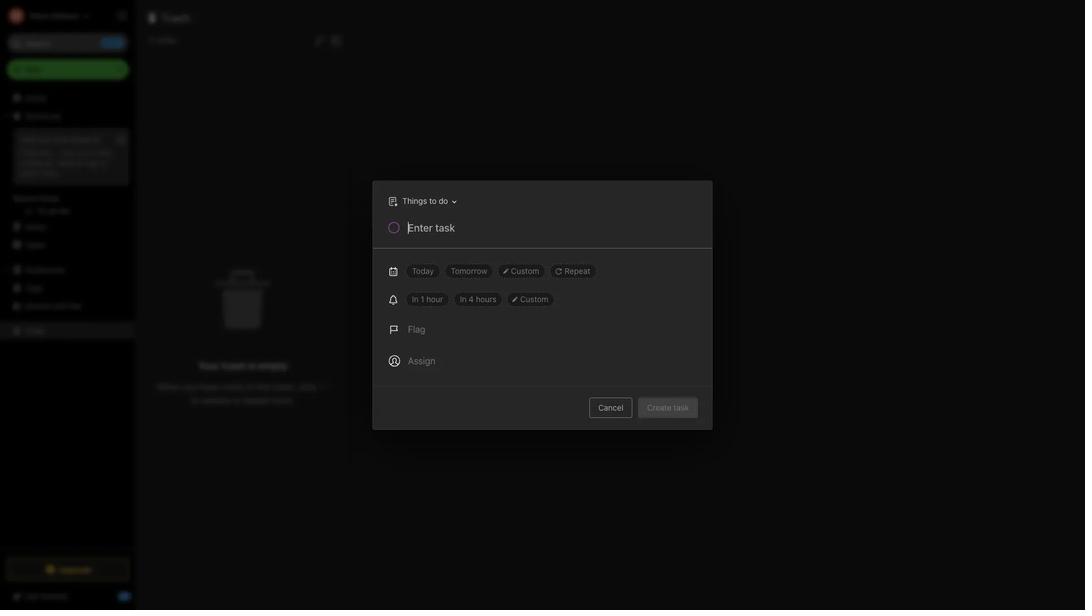 Task type: describe. For each thing, give the bounding box(es) containing it.
upgrade
[[58, 565, 92, 575]]

notes link
[[0, 218, 135, 236]]

click
[[20, 148, 37, 157]]

on
[[78, 148, 87, 157]]

is
[[248, 360, 256, 372]]

shortcuts
[[25, 111, 61, 121]]

delete
[[244, 395, 269, 406]]

cancel
[[598, 403, 624, 412]]

first
[[54, 135, 68, 144]]

repeat
[[565, 266, 590, 276]]

expand notebooks image
[[3, 265, 12, 274]]

tasks
[[25, 240, 45, 250]]

in for in 1 hour
[[412, 294, 419, 304]]

notebook,
[[20, 158, 55, 167]]

Enter task text field
[[407, 221, 699, 240]]

1
[[421, 294, 424, 304]]

or inside icon on a note, notebook, stack or tag to add it here.
[[77, 158, 84, 167]]

new
[[25, 64, 41, 74]]

shared with me link
[[0, 297, 135, 315]]

things
[[402, 196, 427, 206]]

shortcuts button
[[0, 107, 135, 125]]

click
[[298, 382, 317, 392]]

notes inside group
[[39, 194, 59, 203]]

click the ...
[[20, 148, 60, 157]]

in for in 4 hours
[[460, 294, 467, 304]]

custom for tomorrow
[[511, 266, 539, 276]]

home
[[25, 93, 46, 103]]

1 horizontal spatial trash
[[161, 11, 190, 24]]

tomorrow
[[451, 266, 487, 276]]

restore
[[202, 395, 231, 406]]

your trash is empty
[[198, 360, 288, 372]]

4
[[469, 294, 474, 304]]

in 4 hours
[[460, 294, 497, 304]]

trash link
[[0, 322, 135, 340]]

tag
[[86, 158, 97, 167]]

recent
[[13, 194, 37, 203]]

group containing add your first shortcut
[[0, 125, 135, 222]]

to inside icon on a note, notebook, stack or tag to add it here.
[[99, 158, 106, 167]]

recent notes
[[13, 194, 59, 203]]

your
[[198, 360, 219, 372]]

tags button
[[0, 279, 135, 297]]

icon
[[62, 148, 76, 157]]

or inside when you have notes in the trash, click '...' to restore or delete them.
[[233, 395, 241, 406]]

notebooks link
[[0, 261, 135, 279]]

new button
[[7, 59, 129, 80]]

the inside when you have notes in the trash, click '...' to restore or delete them.
[[257, 382, 270, 392]]

tags
[[25, 283, 43, 293]]

0
[[149, 35, 154, 45]]

hours
[[476, 294, 497, 304]]

notebooks
[[25, 265, 65, 274]]

today
[[412, 266, 434, 276]]

in 4 hours button
[[454, 292, 503, 307]]

add
[[20, 168, 33, 177]]

when
[[157, 382, 181, 392]]

assign button
[[382, 347, 442, 374]]

here.
[[42, 168, 59, 177]]

trash inside tree
[[25, 326, 45, 335]]

Go to note or move task field
[[383, 193, 461, 209]]

them.
[[272, 395, 295, 406]]



Task type: vqa. For each thing, say whether or not it's contained in the screenshot.
bottom the
yes



Task type: locate. For each thing, give the bounding box(es) containing it.
0 vertical spatial custom button
[[498, 264, 546, 278]]

0 vertical spatial the
[[39, 148, 50, 157]]

1 vertical spatial to
[[429, 196, 437, 206]]

trash
[[222, 360, 246, 372]]

upgrade button
[[7, 558, 129, 581]]

2 in from the left
[[460, 294, 467, 304]]

or left delete
[[233, 395, 241, 406]]

a
[[89, 148, 93, 157]]

group
[[0, 125, 135, 222]]

the left ...
[[39, 148, 50, 157]]

trash up 0 notes
[[161, 11, 190, 24]]

0 vertical spatial notes
[[156, 35, 177, 45]]

it
[[35, 168, 40, 177]]

in left 1
[[412, 294, 419, 304]]

in
[[247, 382, 254, 392]]

0 horizontal spatial notes
[[156, 35, 177, 45]]

None search field
[[15, 33, 121, 53]]

1 horizontal spatial in
[[460, 294, 467, 304]]

in left 4 on the left top
[[460, 294, 467, 304]]

shared
[[25, 301, 51, 311]]

or down on
[[77, 158, 84, 167]]

1 vertical spatial custom button
[[507, 292, 555, 307]]

today button
[[406, 264, 440, 278]]

the right 'in' at the left of the page
[[257, 382, 270, 392]]

with
[[53, 301, 68, 311]]

notes
[[156, 35, 177, 45], [222, 382, 245, 392]]

create task button
[[638, 398, 698, 418]]

custom button down enter task text field
[[498, 264, 546, 278]]

settings image
[[115, 9, 129, 23]]

when you have notes in the trash, click '...' to restore or delete them.
[[157, 382, 329, 406]]

1 vertical spatial notes
[[222, 382, 245, 392]]

create task
[[647, 403, 689, 412]]

tasks button
[[0, 236, 135, 254]]

1 vertical spatial notes
[[25, 222, 46, 231]]

0 vertical spatial trash
[[161, 11, 190, 24]]

assign
[[408, 356, 435, 366]]

1 in from the left
[[412, 294, 419, 304]]

notes left 'in' at the left of the page
[[222, 382, 245, 392]]

to
[[99, 158, 106, 167], [429, 196, 437, 206], [191, 395, 199, 406]]

custom right hours
[[520, 294, 549, 304]]

flag button
[[382, 316, 432, 343]]

to left do
[[429, 196, 437, 206]]

the inside group
[[39, 148, 50, 157]]

shortcut
[[70, 135, 100, 144]]

to down "note," on the left top
[[99, 158, 106, 167]]

2 things to do button from the left
[[386, 193, 461, 209]]

things to do button
[[383, 193, 461, 209], [386, 193, 461, 209]]

note window - empty element
[[351, 0, 1085, 610]]

0 horizontal spatial the
[[39, 148, 50, 157]]

stack
[[57, 158, 75, 167]]

0 horizontal spatial trash
[[25, 326, 45, 335]]

custom for in 4 hours
[[520, 294, 549, 304]]

0 horizontal spatial in
[[412, 294, 419, 304]]

to down the you
[[191, 395, 199, 406]]

1 vertical spatial or
[[233, 395, 241, 406]]

0 horizontal spatial or
[[77, 158, 84, 167]]

to inside when you have notes in the trash, click '...' to restore or delete them.
[[191, 395, 199, 406]]

icon on a note, notebook, stack or tag to add it here.
[[20, 148, 112, 177]]

trash,
[[272, 382, 296, 392]]

add your first shortcut
[[20, 135, 100, 144]]

home link
[[0, 89, 136, 107]]

have
[[200, 382, 220, 392]]

hour
[[427, 294, 443, 304]]

trash down shared
[[25, 326, 45, 335]]

tree
[[0, 89, 136, 548]]

flag
[[408, 324, 425, 334]]

1 vertical spatial custom
[[520, 294, 549, 304]]

task
[[674, 403, 689, 412]]

me
[[70, 301, 82, 311]]

notes right recent
[[39, 194, 59, 203]]

tomorrow button
[[445, 264, 494, 278]]

in 1 hour button
[[406, 292, 449, 307]]

your
[[36, 135, 52, 144]]

custom button right hours
[[507, 292, 555, 307]]

1 things to do button from the left
[[383, 193, 461, 209]]

in 1 hour
[[412, 294, 443, 304]]

1 horizontal spatial or
[[233, 395, 241, 406]]

0 horizontal spatial to
[[99, 158, 106, 167]]

custom button for tomorrow
[[498, 264, 546, 278]]

Search text field
[[15, 33, 121, 53]]

the
[[39, 148, 50, 157], [257, 382, 270, 392]]

or
[[77, 158, 84, 167], [233, 395, 241, 406]]

0 vertical spatial or
[[77, 158, 84, 167]]

notes
[[39, 194, 59, 203], [25, 222, 46, 231]]

notes up the tasks
[[25, 222, 46, 231]]

custom button
[[498, 264, 546, 278], [507, 292, 555, 307]]

you
[[183, 382, 198, 392]]

trash
[[161, 11, 190, 24], [25, 326, 45, 335]]

1 vertical spatial the
[[257, 382, 270, 392]]

custom button for in 4 hours
[[507, 292, 555, 307]]

0 notes
[[149, 35, 177, 45]]

0 vertical spatial notes
[[39, 194, 59, 203]]

notes inside when you have notes in the trash, click '...' to restore or delete them.
[[222, 382, 245, 392]]

shared with me
[[25, 301, 82, 311]]

1 vertical spatial trash
[[25, 326, 45, 335]]

custom
[[511, 266, 539, 276], [520, 294, 549, 304]]

in
[[412, 294, 419, 304], [460, 294, 467, 304]]

add
[[20, 135, 34, 144]]

tree containing home
[[0, 89, 136, 548]]

repeat button
[[550, 264, 597, 278]]

note,
[[95, 148, 112, 157]]

1 horizontal spatial notes
[[222, 382, 245, 392]]

notes right 0
[[156, 35, 177, 45]]

'...'
[[319, 382, 329, 392]]

1 horizontal spatial to
[[191, 395, 199, 406]]

...
[[52, 148, 60, 157]]

empty
[[258, 360, 288, 372]]

cancel button
[[589, 398, 633, 418]]

0 vertical spatial custom
[[511, 266, 539, 276]]

custom left repeat button
[[511, 266, 539, 276]]

1 horizontal spatial the
[[257, 382, 270, 392]]

create
[[647, 403, 672, 412]]

0 vertical spatial to
[[99, 158, 106, 167]]

2 horizontal spatial to
[[429, 196, 437, 206]]

to inside 'field'
[[429, 196, 437, 206]]

do
[[439, 196, 448, 206]]

things to do
[[402, 196, 448, 206]]

2 vertical spatial to
[[191, 395, 199, 406]]



